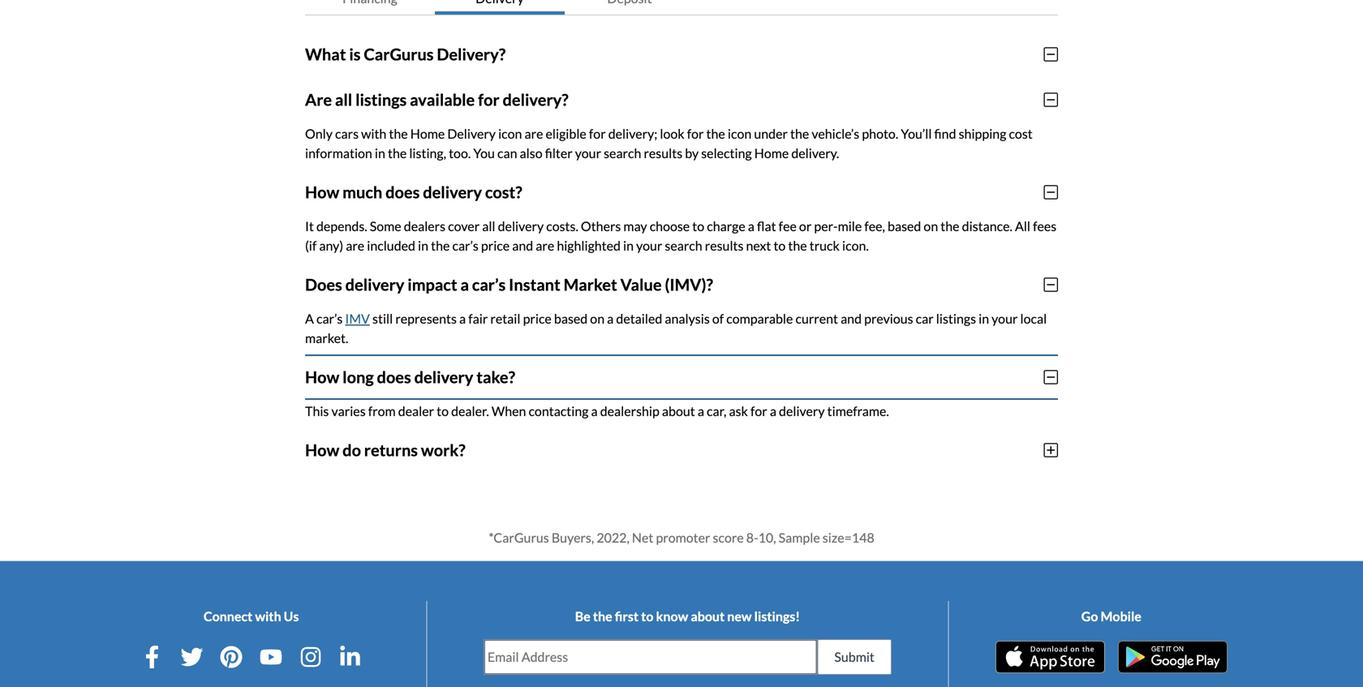 Task type: describe. For each thing, give the bounding box(es) containing it.
value
[[621, 275, 662, 294]]

(if
[[305, 238, 317, 253]]

a
[[305, 311, 314, 326]]

car's inside does delivery impact a car's instant market value (imv)? dropdown button
[[472, 275, 506, 294]]

get it on google play image
[[1118, 641, 1228, 673]]

facebook image
[[141, 646, 164, 669]]

available
[[410, 90, 475, 109]]

car,
[[707, 403, 727, 419]]

delivery left timeframe.
[[779, 403, 825, 419]]

2 tab from the left
[[435, 0, 565, 14]]

market.
[[305, 330, 348, 346]]

information
[[305, 145, 372, 161]]

does
[[305, 275, 342, 294]]

car
[[916, 311, 934, 326]]

distance.
[[962, 218, 1013, 234]]

and inside it depends. some dealers cover all delivery costs. others may choose to charge a flat fee or per-mile fee, based on the distance. all fees (if any) are included in the car's price and are highlighted in your search results next to the truck icon.
[[512, 238, 533, 253]]

the right be
[[593, 609, 612, 624]]

minus square image for does delivery impact a car's instant market value (imv)?
[[1044, 277, 1058, 293]]

for right the ask
[[751, 403, 768, 419]]

take?
[[477, 367, 515, 387]]

know
[[656, 609, 688, 624]]

minus square image for how long does delivery take?
[[1044, 369, 1058, 385]]

are all listings available for delivery? button
[[305, 77, 1058, 122]]

delivery up dealer. on the bottom
[[414, 367, 473, 387]]

imv link
[[345, 311, 370, 326]]

3 tab from the left
[[565, 0, 695, 14]]

flat
[[757, 218, 776, 234]]

0 horizontal spatial with
[[255, 609, 281, 624]]

the down dealers
[[431, 238, 450, 253]]

too.
[[449, 145, 471, 161]]

car's inside it depends. some dealers cover all delivery costs. others may choose to charge a flat fee or per-mile fee, based on the distance. all fees (if any) are included in the car's price and are highlighted in your search results next to the truck icon.
[[452, 238, 479, 253]]

retail
[[490, 311, 521, 326]]

others
[[581, 218, 621, 234]]

under
[[754, 126, 788, 141]]

download on the app store image
[[996, 641, 1105, 673]]

when
[[492, 403, 526, 419]]

size=148
[[823, 530, 875, 546]]

filter
[[545, 145, 573, 161]]

plus square image
[[1044, 442, 1058, 458]]

new
[[727, 609, 752, 624]]

promoter
[[656, 530, 710, 546]]

your inside still represents a fair retail price based on a detailed analysis of comparable current and previous car listings in your local market.
[[992, 311, 1018, 326]]

all inside it depends. some dealers cover all delivery costs. others may choose to charge a flat fee or per-mile fee, based on the distance. all fees (if any) are included in the car's price and are highlighted in your search results next to the truck icon.
[[482, 218, 495, 234]]

shipping
[[959, 126, 1007, 141]]

linkedin image
[[339, 646, 362, 669]]

do
[[343, 441, 361, 460]]

listings inside still represents a fair retail price based on a detailed analysis of comparable current and previous car listings in your local market.
[[936, 311, 976, 326]]

long
[[343, 367, 374, 387]]

how do returns work?
[[305, 441, 466, 460]]

minus square image for what is cargurus delivery?
[[1044, 46, 1058, 62]]

for up by
[[687, 126, 704, 141]]

1 icon from the left
[[498, 126, 522, 141]]

cover
[[448, 218, 480, 234]]

youtube image
[[260, 646, 282, 669]]

timeframe.
[[828, 403, 889, 419]]

go mobile
[[1082, 609, 1142, 624]]

depends.
[[316, 218, 367, 234]]

it depends. some dealers cover all delivery costs. others may choose to charge a flat fee or per-mile fee, based on the distance. all fees (if any) are included in the car's price and are highlighted in your search results next to the truck icon.
[[305, 218, 1057, 253]]

how do returns work? button
[[305, 428, 1058, 473]]

what
[[305, 44, 346, 64]]

a left car,
[[698, 403, 704, 419]]

what is cargurus delivery? button
[[305, 31, 1058, 77]]

you
[[473, 145, 495, 161]]

this varies from dealer to dealer. when contacting a dealership about a car, ask for a delivery timeframe.
[[305, 403, 889, 419]]

delivery up still
[[345, 275, 404, 294]]

mile
[[838, 218, 862, 234]]

work?
[[421, 441, 466, 460]]

still
[[373, 311, 393, 326]]

to right first
[[641, 609, 654, 624]]

choose
[[650, 218, 690, 234]]

1 vertical spatial about
[[691, 609, 725, 624]]

imv
[[345, 311, 370, 326]]

find
[[935, 126, 956, 141]]

can
[[497, 145, 517, 161]]

per-
[[814, 218, 838, 234]]

score
[[713, 530, 744, 546]]

minus square image for how much does delivery cost?
[[1044, 184, 1058, 200]]

delivery?
[[437, 44, 506, 64]]

the down the are all listings available for delivery? at the left of the page
[[389, 126, 408, 141]]

submit button
[[818, 639, 892, 675]]

for right the eligible
[[589, 126, 606, 141]]

a inside does delivery impact a car's instant market value (imv)? dropdown button
[[461, 275, 469, 294]]

fee
[[779, 218, 797, 234]]

*cargurus buyers, 2022, net promoter score 8-10, sample size=148
[[489, 530, 875, 546]]

current
[[796, 311, 838, 326]]

dealer.
[[451, 403, 489, 419]]

a inside it depends. some dealers cover all delivery costs. others may choose to charge a flat fee or per-mile fee, based on the distance. all fees (if any) are included in the car's price and are highlighted in your search results next to the truck icon.
[[748, 218, 755, 234]]

net
[[632, 530, 654, 546]]

in down dealers
[[418, 238, 429, 253]]

this
[[305, 403, 329, 419]]

represents
[[395, 311, 457, 326]]

cars
[[335, 126, 359, 141]]

delivery inside it depends. some dealers cover all delivery costs. others may choose to charge a flat fee or per-mile fee, based on the distance. all fees (if any) are included in the car's price and are highlighted in your search results next to the truck icon.
[[498, 218, 544, 234]]

dealership
[[600, 403, 660, 419]]

detailed
[[616, 311, 662, 326]]

price inside still represents a fair retail price based on a detailed analysis of comparable current and previous car listings in your local market.
[[523, 311, 552, 326]]

fee,
[[865, 218, 885, 234]]

costs.
[[546, 218, 579, 234]]

is
[[349, 44, 361, 64]]

returns
[[364, 441, 418, 460]]

what is cargurus delivery?
[[305, 44, 506, 64]]

a left fair
[[459, 311, 466, 326]]

of
[[712, 311, 724, 326]]

in down "may"
[[623, 238, 634, 253]]

us
[[284, 609, 299, 624]]

delivery?
[[503, 90, 569, 109]]

1 horizontal spatial home
[[755, 145, 789, 161]]

previous
[[864, 311, 913, 326]]

for inside dropdown button
[[478, 90, 500, 109]]

in inside still represents a fair retail price based on a detailed analysis of comparable current and previous car listings in your local market.
[[979, 311, 989, 326]]

are inside only cars with the home delivery icon are eligible for delivery; look for the icon under the vehicle's photo. you'll find shipping cost information in the listing, too. you can also filter your search results by selecting home delivery.
[[525, 126, 543, 141]]

does for much
[[386, 182, 420, 202]]

buyers,
[[552, 530, 594, 546]]

results inside only cars with the home delivery icon are eligible for delivery; look for the icon under the vehicle's photo. you'll find shipping cost information in the listing, too. you can also filter your search results by selecting home delivery.
[[644, 145, 683, 161]]

0 horizontal spatial home
[[410, 126, 445, 141]]

you'll
[[901, 126, 932, 141]]

look
[[660, 126, 685, 141]]

and inside still represents a fair retail price based on a detailed analysis of comparable current and previous car listings in your local market.
[[841, 311, 862, 326]]

2 icon from the left
[[728, 126, 752, 141]]

delivery inside 'dropdown button'
[[423, 182, 482, 202]]

twitter image
[[180, 646, 203, 669]]

based inside still represents a fair retail price based on a detailed analysis of comparable current and previous car listings in your local market.
[[554, 311, 588, 326]]

connect with us
[[204, 609, 299, 624]]



Task type: locate. For each thing, give the bounding box(es) containing it.
to left charge
[[692, 218, 705, 234]]

0 vertical spatial based
[[888, 218, 921, 234]]

a car's imv
[[305, 311, 370, 326]]

comparable
[[727, 311, 793, 326]]

the left distance.
[[941, 218, 960, 234]]

0 horizontal spatial your
[[575, 145, 601, 161]]

1 vertical spatial results
[[705, 238, 744, 253]]

based right fee,
[[888, 218, 921, 234]]

0 vertical spatial on
[[924, 218, 938, 234]]

be
[[575, 609, 591, 624]]

0 horizontal spatial and
[[512, 238, 533, 253]]

price up does delivery impact a car's instant market value (imv)?
[[481, 238, 510, 253]]

minus square image
[[1044, 92, 1058, 108], [1044, 184, 1058, 200], [1044, 369, 1058, 385]]

0 vertical spatial minus square image
[[1044, 92, 1058, 108]]

submit
[[835, 649, 875, 665]]

1 vertical spatial price
[[523, 311, 552, 326]]

1 horizontal spatial based
[[888, 218, 921, 234]]

search inside it depends. some dealers cover all delivery costs. others may choose to charge a flat fee or per-mile fee, based on the distance. all fees (if any) are included in the car's price and are highlighted in your search results next to the truck icon.
[[665, 238, 703, 253]]

it
[[305, 218, 314, 234]]

a left flat on the right top of the page
[[748, 218, 755, 234]]

results down look
[[644, 145, 683, 161]]

a left detailed
[[607, 311, 614, 326]]

1 vertical spatial does
[[377, 367, 411, 387]]

(imv)?
[[665, 275, 713, 294]]

does right long
[[377, 367, 411, 387]]

about
[[662, 403, 695, 419], [691, 609, 725, 624]]

price inside it depends. some dealers cover all delivery costs. others may choose to charge a flat fee or per-mile fee, based on the distance. all fees (if any) are included in the car's price and are highlighted in your search results next to the truck icon.
[[481, 238, 510, 253]]

local
[[1021, 311, 1047, 326]]

1 vertical spatial home
[[755, 145, 789, 161]]

on inside it depends. some dealers cover all delivery costs. others may choose to charge a flat fee or per-mile fee, based on the distance. all fees (if any) are included in the car's price and are highlighted in your search results next to the truck icon.
[[924, 218, 938, 234]]

tab list
[[305, 0, 1058, 15]]

be the first to know about new listings!
[[575, 609, 800, 624]]

0 horizontal spatial search
[[604, 145, 641, 161]]

results down charge
[[705, 238, 744, 253]]

minus square image inside how much does delivery cost? 'dropdown button'
[[1044, 184, 1058, 200]]

1 horizontal spatial with
[[361, 126, 387, 141]]

1 vertical spatial how
[[305, 367, 339, 387]]

0 horizontal spatial listings
[[356, 90, 407, 109]]

icon
[[498, 126, 522, 141], [728, 126, 752, 141]]

0 vertical spatial price
[[481, 238, 510, 253]]

car's down cover
[[452, 238, 479, 253]]

search
[[604, 145, 641, 161], [665, 238, 703, 253]]

0 vertical spatial your
[[575, 145, 601, 161]]

1 minus square image from the top
[[1044, 46, 1058, 62]]

car's up market.
[[316, 311, 343, 326]]

in
[[375, 145, 385, 161], [418, 238, 429, 253], [623, 238, 634, 253], [979, 311, 989, 326]]

a right the ask
[[770, 403, 777, 419]]

the up delivery.
[[790, 126, 809, 141]]

minus square image inside are all listings available for delivery? dropdown button
[[1044, 92, 1058, 108]]

any)
[[319, 238, 343, 253]]

or
[[799, 218, 812, 234]]

a right impact
[[461, 275, 469, 294]]

your left local
[[992, 311, 1018, 326]]

does for long
[[377, 367, 411, 387]]

on right fee,
[[924, 218, 938, 234]]

price right retail
[[523, 311, 552, 326]]

in inside only cars with the home delivery icon are eligible for delivery; look for the icon under the vehicle's photo. you'll find shipping cost information in the listing, too. you can also filter your search results by selecting home delivery.
[[375, 145, 385, 161]]

how for how do returns work?
[[305, 441, 339, 460]]

cargurus
[[364, 44, 434, 64]]

based
[[888, 218, 921, 234], [554, 311, 588, 326]]

all right are
[[335, 90, 352, 109]]

and up instant
[[512, 238, 533, 253]]

does up the some at the top left of page
[[386, 182, 420, 202]]

listings right car
[[936, 311, 976, 326]]

how left do
[[305, 441, 339, 460]]

are up also
[[525, 126, 543, 141]]

how inside 'dropdown button'
[[305, 182, 339, 202]]

cost
[[1009, 126, 1033, 141]]

photo.
[[862, 126, 899, 141]]

with right cars
[[361, 126, 387, 141]]

dealers
[[404, 218, 446, 234]]

a
[[748, 218, 755, 234], [461, 275, 469, 294], [459, 311, 466, 326], [607, 311, 614, 326], [591, 403, 598, 419], [698, 403, 704, 419], [770, 403, 777, 419]]

1 vertical spatial minus square image
[[1044, 277, 1058, 293]]

first
[[615, 609, 639, 624]]

10,
[[758, 530, 776, 546]]

all right cover
[[482, 218, 495, 234]]

2 vertical spatial how
[[305, 441, 339, 460]]

0 horizontal spatial icon
[[498, 126, 522, 141]]

analysis
[[665, 311, 710, 326]]

0 vertical spatial search
[[604, 145, 641, 161]]

Email Address email field
[[484, 640, 817, 674]]

0 vertical spatial how
[[305, 182, 339, 202]]

search inside only cars with the home delivery icon are eligible for delivery; look for the icon under the vehicle's photo. you'll find shipping cost information in the listing, too. you can also filter your search results by selecting home delivery.
[[604, 145, 641, 161]]

cost?
[[485, 182, 522, 202]]

1 vertical spatial and
[[841, 311, 862, 326]]

1 horizontal spatial search
[[665, 238, 703, 253]]

to right dealer
[[437, 403, 449, 419]]

your down "may"
[[636, 238, 663, 253]]

your inside it depends. some dealers cover all delivery costs. others may choose to charge a flat fee or per-mile fee, based on the distance. all fees (if any) are included in the car's price and are highlighted in your search results next to the truck icon.
[[636, 238, 663, 253]]

home down under
[[755, 145, 789, 161]]

varies
[[331, 403, 366, 419]]

only cars with the home delivery icon are eligible for delivery; look for the icon under the vehicle's photo. you'll find shipping cost information in the listing, too. you can also filter your search results by selecting home delivery.
[[305, 126, 1033, 161]]

your right filter
[[575, 145, 601, 161]]

your inside only cars with the home delivery icon are eligible for delivery; look for the icon under the vehicle's photo. you'll find shipping cost information in the listing, too. you can also filter your search results by selecting home delivery.
[[575, 145, 601, 161]]

0 vertical spatial car's
[[452, 238, 479, 253]]

does inside dropdown button
[[377, 367, 411, 387]]

1 how from the top
[[305, 182, 339, 202]]

may
[[624, 218, 647, 234]]

0 horizontal spatial all
[[335, 90, 352, 109]]

2 how from the top
[[305, 367, 339, 387]]

how inside dropdown button
[[305, 441, 339, 460]]

1 horizontal spatial on
[[924, 218, 938, 234]]

are
[[525, 126, 543, 141], [346, 238, 365, 253], [536, 238, 554, 253]]

about down how long does delivery take? dropdown button
[[662, 403, 695, 419]]

tab
[[305, 0, 435, 14], [435, 0, 565, 14], [565, 0, 695, 14]]

2 vertical spatial minus square image
[[1044, 369, 1058, 385]]

delivery.
[[792, 145, 839, 161]]

listings up cars
[[356, 90, 407, 109]]

from
[[368, 403, 396, 419]]

1 horizontal spatial all
[[482, 218, 495, 234]]

1 horizontal spatial price
[[523, 311, 552, 326]]

0 vertical spatial home
[[410, 126, 445, 141]]

instagram image
[[299, 646, 322, 669]]

0 vertical spatial about
[[662, 403, 695, 419]]

delivery down cost?
[[498, 218, 544, 234]]

0 horizontal spatial results
[[644, 145, 683, 161]]

1 horizontal spatial results
[[705, 238, 744, 253]]

0 vertical spatial all
[[335, 90, 352, 109]]

to right next at right top
[[774, 238, 786, 253]]

home up listing, on the top left
[[410, 126, 445, 141]]

based down market
[[554, 311, 588, 326]]

charge
[[707, 218, 746, 234]]

1 tab from the left
[[305, 0, 435, 14]]

are down depends.
[[346, 238, 365, 253]]

are down costs.
[[536, 238, 554, 253]]

highlighted
[[557, 238, 621, 253]]

delivery;
[[608, 126, 658, 141]]

1 horizontal spatial your
[[636, 238, 663, 253]]

on
[[924, 218, 938, 234], [590, 311, 605, 326]]

the up the selecting
[[707, 126, 725, 141]]

1 horizontal spatial icon
[[728, 126, 752, 141]]

3 minus square image from the top
[[1044, 369, 1058, 385]]

search down choose
[[665, 238, 703, 253]]

sample
[[779, 530, 820, 546]]

based inside it depends. some dealers cover all delivery costs. others may choose to charge a flat fee or per-mile fee, based on the distance. all fees (if any) are included in the car's price and are highlighted in your search results next to the truck icon.
[[888, 218, 921, 234]]

search down delivery;
[[604, 145, 641, 161]]

pinterest image
[[220, 646, 243, 669]]

all
[[1015, 218, 1031, 234]]

on down market
[[590, 311, 605, 326]]

0 vertical spatial results
[[644, 145, 683, 161]]

a left dealership
[[591, 403, 598, 419]]

icon up can
[[498, 126, 522, 141]]

0 horizontal spatial price
[[481, 238, 510, 253]]

minus square image
[[1044, 46, 1058, 62], [1044, 277, 1058, 293]]

go
[[1082, 609, 1098, 624]]

how up it
[[305, 182, 339, 202]]

0 vertical spatial with
[[361, 126, 387, 141]]

impact
[[408, 275, 457, 294]]

by
[[685, 145, 699, 161]]

how long does delivery take?
[[305, 367, 515, 387]]

in right information in the top left of the page
[[375, 145, 385, 161]]

minus square image for are all listings available for delivery?
[[1044, 92, 1058, 108]]

how for how much does delivery cost?
[[305, 182, 339, 202]]

with inside only cars with the home delivery icon are eligible for delivery; look for the icon under the vehicle's photo. you'll find shipping cost information in the listing, too. you can also filter your search results by selecting home delivery.
[[361, 126, 387, 141]]

still represents a fair retail price based on a detailed analysis of comparable current and previous car listings in your local market.
[[305, 311, 1047, 346]]

in left local
[[979, 311, 989, 326]]

delivery up cover
[[423, 182, 482, 202]]

selecting
[[701, 145, 752, 161]]

tab up what is cargurus delivery? dropdown button
[[565, 0, 695, 14]]

does inside 'dropdown button'
[[386, 182, 420, 202]]

0 vertical spatial minus square image
[[1044, 46, 1058, 62]]

2 horizontal spatial your
[[992, 311, 1018, 326]]

all
[[335, 90, 352, 109], [482, 218, 495, 234]]

0 vertical spatial and
[[512, 238, 533, 253]]

1 minus square image from the top
[[1044, 92, 1058, 108]]

how up this
[[305, 367, 339, 387]]

how much does delivery cost?
[[305, 182, 522, 202]]

0 horizontal spatial on
[[590, 311, 605, 326]]

mobile
[[1101, 609, 1142, 624]]

minus square image inside does delivery impact a car's instant market value (imv)? dropdown button
[[1044, 277, 1058, 293]]

included
[[367, 238, 415, 253]]

contacting
[[529, 403, 589, 419]]

with left us
[[255, 609, 281, 624]]

the down 'or'
[[788, 238, 807, 253]]

*cargurus
[[489, 530, 549, 546]]

also
[[520, 145, 543, 161]]

about left new
[[691, 609, 725, 624]]

2 minus square image from the top
[[1044, 184, 1058, 200]]

minus square image inside what is cargurus delivery? dropdown button
[[1044, 46, 1058, 62]]

for up delivery
[[478, 90, 500, 109]]

listings!
[[754, 609, 800, 624]]

minus square image inside how long does delivery take? dropdown button
[[1044, 369, 1058, 385]]

the
[[389, 126, 408, 141], [707, 126, 725, 141], [790, 126, 809, 141], [388, 145, 407, 161], [941, 218, 960, 234], [431, 238, 450, 253], [788, 238, 807, 253], [593, 609, 612, 624]]

connect
[[204, 609, 253, 624]]

are
[[305, 90, 332, 109]]

some
[[370, 218, 401, 234]]

how inside dropdown button
[[305, 367, 339, 387]]

1 vertical spatial car's
[[472, 275, 506, 294]]

1 vertical spatial listings
[[936, 311, 976, 326]]

0 horizontal spatial based
[[554, 311, 588, 326]]

1 vertical spatial your
[[636, 238, 663, 253]]

how
[[305, 182, 339, 202], [305, 367, 339, 387], [305, 441, 339, 460]]

car's up fair
[[472, 275, 506, 294]]

how for how long does delivery take?
[[305, 367, 339, 387]]

results inside it depends. some dealers cover all delivery costs. others may choose to charge a flat fee or per-mile fee, based on the distance. all fees (if any) are included in the car's price and are highlighted in your search results next to the truck icon.
[[705, 238, 744, 253]]

1 vertical spatial minus square image
[[1044, 184, 1058, 200]]

the left listing, on the top left
[[388, 145, 407, 161]]

1 vertical spatial all
[[482, 218, 495, 234]]

does delivery impact a car's instant market value (imv)? button
[[305, 262, 1058, 307]]

1 vertical spatial search
[[665, 238, 703, 253]]

eligible
[[546, 126, 587, 141]]

1 vertical spatial with
[[255, 609, 281, 624]]

only
[[305, 126, 333, 141]]

ask
[[729, 403, 748, 419]]

0 vertical spatial does
[[386, 182, 420, 202]]

instant
[[509, 275, 561, 294]]

does delivery impact a car's instant market value (imv)?
[[305, 275, 713, 294]]

2 vertical spatial car's
[[316, 311, 343, 326]]

truck
[[810, 238, 840, 253]]

0 vertical spatial listings
[[356, 90, 407, 109]]

1 horizontal spatial listings
[[936, 311, 976, 326]]

2 vertical spatial your
[[992, 311, 1018, 326]]

how long does delivery take? button
[[305, 354, 1058, 400]]

2 minus square image from the top
[[1044, 277, 1058, 293]]

3 how from the top
[[305, 441, 339, 460]]

much
[[343, 182, 382, 202]]

tab up delivery?
[[435, 0, 565, 14]]

icon.
[[842, 238, 869, 253]]

listings inside dropdown button
[[356, 90, 407, 109]]

fair
[[468, 311, 488, 326]]

delivery
[[447, 126, 496, 141]]

on inside still represents a fair retail price based on a detailed analysis of comparable current and previous car listings in your local market.
[[590, 311, 605, 326]]

1 horizontal spatial and
[[841, 311, 862, 326]]

icon up the selecting
[[728, 126, 752, 141]]

and right current
[[841, 311, 862, 326]]

2022,
[[597, 530, 630, 546]]

1 vertical spatial based
[[554, 311, 588, 326]]

all inside dropdown button
[[335, 90, 352, 109]]

1 vertical spatial on
[[590, 311, 605, 326]]

are all listings available for delivery?
[[305, 90, 569, 109]]

tab up is
[[305, 0, 435, 14]]



Task type: vqa. For each thing, say whether or not it's contained in the screenshot.
previous
yes



